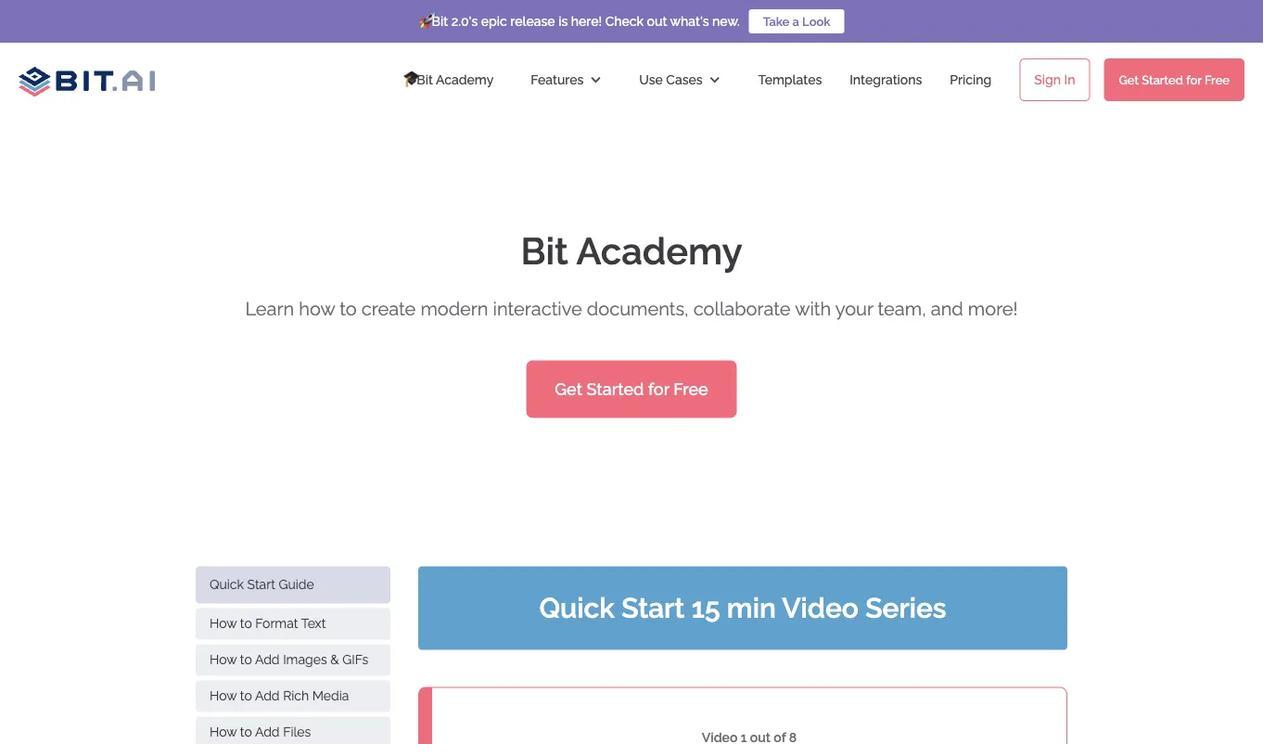 Task type: describe. For each thing, give the bounding box(es) containing it.
documents,
[[587, 297, 689, 319]]

interactive
[[493, 297, 582, 319]]

release
[[511, 13, 555, 29]]

to right "how"
[[340, 297, 357, 319]]

1 vertical spatial get started for free link
[[526, 360, 737, 418]]

academy for 🎓bit academy
[[436, 72, 494, 87]]

get started for free for get started for free link within navigation
[[1119, 73, 1230, 87]]

with
[[795, 297, 831, 319]]

format
[[255, 616, 298, 631]]

text
[[301, 616, 326, 631]]

bit academy
[[521, 230, 743, 273]]

video
[[782, 592, 859, 624]]

quick for quick start guide
[[210, 577, 244, 592]]

how to format text link
[[196, 608, 391, 640]]

features
[[531, 72, 584, 87]]

guide
[[279, 577, 314, 592]]

🎓bit academy
[[404, 72, 494, 87]]

navigation inside banner
[[385, 52, 1264, 108]]

how for how to format text
[[210, 616, 237, 631]]

pricing
[[950, 72, 992, 87]]

how to add rich media
[[210, 688, 349, 704]]

&
[[331, 652, 339, 668]]

series
[[866, 592, 947, 624]]

bit
[[521, 230, 569, 273]]

team,
[[878, 297, 927, 319]]

learn how to create modern interactive documents, collaborate with your team, and more!
[[245, 297, 1018, 319]]

quick start guide link
[[196, 566, 391, 604]]

templates
[[759, 72, 822, 87]]

look
[[803, 14, 831, 28]]

start for guide
[[247, 577, 275, 592]]

what's
[[670, 13, 709, 29]]

here!
[[571, 13, 602, 29]]

2.0's
[[452, 13, 478, 29]]

free inside navigation
[[1205, 73, 1230, 87]]

gifs
[[343, 652, 369, 668]]

take a look
[[763, 14, 831, 28]]

add for rich media
[[255, 688, 280, 704]]

how for how to add images & gifs
[[210, 652, 237, 668]]

🎓bit academy link
[[385, 52, 512, 108]]

features button
[[512, 52, 621, 108]]

learn
[[245, 297, 294, 319]]

🚀bit
[[419, 13, 448, 29]]

new.
[[713, 13, 740, 29]]

create
[[362, 297, 416, 319]]

how to add files
[[210, 725, 311, 740]]

a
[[793, 14, 800, 28]]

more!
[[969, 297, 1018, 319]]

epic
[[481, 13, 507, 29]]

how for how to add rich media
[[210, 688, 237, 704]]

in
[[1065, 72, 1076, 87]]

how for how to add files
[[210, 725, 237, 740]]

modern
[[421, 297, 489, 319]]

integrations
[[850, 72, 923, 87]]

quick for quick start 15 min video series
[[540, 592, 615, 624]]

integrations link
[[841, 52, 932, 108]]

and
[[931, 297, 964, 319]]

to for how to add images & gifs
[[240, 652, 252, 668]]



Task type: locate. For each thing, give the bounding box(es) containing it.
started inside banner
[[1142, 73, 1184, 87]]

add inside how to add files "link"
[[255, 725, 280, 740]]

started
[[1142, 73, 1184, 87], [587, 380, 644, 399]]

list containing quick start guide
[[196, 566, 391, 744]]

0 horizontal spatial free
[[674, 380, 709, 399]]

2 add from the top
[[255, 688, 280, 704]]

get started for free
[[1119, 73, 1230, 87], [555, 380, 709, 399]]

3 add from the top
[[255, 725, 280, 740]]

free
[[1205, 73, 1230, 87], [674, 380, 709, 399]]

how to add images & gifs link
[[196, 644, 391, 676]]

0 horizontal spatial started
[[587, 380, 644, 399]]

start for 15
[[622, 592, 685, 624]]

is
[[559, 13, 568, 29]]

0 vertical spatial for
[[1187, 73, 1202, 87]]

1 horizontal spatial get started for free link
[[1105, 58, 1245, 101]]

get started for free link
[[1105, 58, 1245, 101], [526, 360, 737, 418]]

cases
[[667, 72, 703, 87]]

how to format text
[[210, 616, 326, 631]]

out
[[647, 13, 667, 29]]

0 vertical spatial get started for free
[[1119, 73, 1230, 87]]

take a look link
[[749, 9, 845, 33]]

0 horizontal spatial get
[[555, 380, 583, 399]]

to
[[340, 297, 357, 319], [240, 616, 252, 631], [240, 652, 252, 668], [240, 688, 252, 704], [240, 725, 252, 740]]

how
[[210, 616, 237, 631], [210, 652, 237, 668], [210, 688, 237, 704], [210, 725, 237, 740]]

add up how to add files in the bottom of the page
[[255, 688, 280, 704]]

how to add files link
[[196, 717, 391, 744]]

get started for free for the bottommost get started for free link
[[555, 380, 709, 399]]

quick start guide
[[210, 577, 314, 592]]

0 vertical spatial started
[[1142, 73, 1184, 87]]

collaborate
[[694, 297, 791, 319]]

add left files
[[255, 725, 280, 740]]

start left 15 on the right bottom of the page
[[622, 592, 685, 624]]

sign in
[[1035, 72, 1076, 87]]

academy inside banner
[[436, 72, 494, 87]]

get down interactive on the top of the page
[[555, 380, 583, 399]]

get started for free inside navigation
[[1119, 73, 1230, 87]]

0 horizontal spatial start
[[247, 577, 275, 592]]

list
[[196, 566, 391, 744]]

1 vertical spatial started
[[587, 380, 644, 399]]

templates link
[[740, 52, 841, 108]]

1 horizontal spatial start
[[622, 592, 685, 624]]

🎓bit
[[404, 72, 433, 87]]

use cases
[[640, 72, 703, 87]]

your
[[836, 297, 874, 319]]

to for how to add files
[[240, 725, 252, 740]]

rich media
[[283, 688, 349, 704]]

how inside "link"
[[210, 725, 237, 740]]

start left guide
[[247, 577, 275, 592]]

1 horizontal spatial for
[[1187, 73, 1202, 87]]

academy for bit academy
[[577, 230, 743, 273]]

0 horizontal spatial get started for free link
[[526, 360, 737, 418]]

academy
[[436, 72, 494, 87], [577, 230, 743, 273]]

bit logo image
[[19, 61, 155, 97]]

get started for free link inside navigation
[[1105, 58, 1245, 101]]

quick start 15 min video series
[[540, 592, 947, 624]]

to down how to format text
[[240, 652, 252, 668]]

take
[[763, 14, 790, 28]]

1 vertical spatial for
[[648, 380, 670, 399]]

images
[[283, 652, 327, 668]]

1 add from the top
[[255, 652, 280, 668]]

for
[[1187, 73, 1202, 87], [648, 380, 670, 399]]

dropdown toggle image
[[590, 73, 603, 86]]

pricing link
[[932, 52, 1011, 108]]

how to add images & gifs
[[210, 652, 369, 668]]

sign
[[1035, 72, 1062, 87]]

0 horizontal spatial for
[[648, 380, 670, 399]]

1 horizontal spatial started
[[1142, 73, 1184, 87]]

get inside banner
[[1119, 73, 1139, 87]]

0 vertical spatial add
[[255, 652, 280, 668]]

1 horizontal spatial get
[[1119, 73, 1139, 87]]

1 vertical spatial get
[[555, 380, 583, 399]]

to down "how to add rich media"
[[240, 725, 252, 740]]

to for how to format text
[[240, 616, 252, 631]]

1 vertical spatial add
[[255, 688, 280, 704]]

15
[[692, 592, 720, 624]]

0 horizontal spatial quick
[[210, 577, 244, 592]]

0 vertical spatial get
[[1119, 73, 1139, 87]]

to inside "link"
[[240, 725, 252, 740]]

start
[[247, 577, 275, 592], [622, 592, 685, 624]]

quick
[[210, 577, 244, 592], [540, 592, 615, 624]]

add for images
[[255, 652, 280, 668]]

academy up documents,
[[577, 230, 743, 273]]

0 vertical spatial academy
[[436, 72, 494, 87]]

0 vertical spatial get started for free link
[[1105, 58, 1245, 101]]

to for how to add rich media
[[240, 688, 252, 704]]

navigation containing 🎓bit academy
[[385, 52, 1264, 108]]

how down how to format text
[[210, 652, 237, 668]]

add inside how to add images & gifs link
[[255, 652, 280, 668]]

2 vertical spatial add
[[255, 725, 280, 740]]

add for files
[[255, 725, 280, 740]]

add inside how to add rich media link
[[255, 688, 280, 704]]

1 horizontal spatial get started for free
[[1119, 73, 1230, 87]]

🚀bit 2.0's epic release is here! check out what's new.
[[419, 13, 740, 29]]

how to add rich media link
[[196, 681, 391, 712]]

2 how from the top
[[210, 652, 237, 668]]

navigation
[[385, 52, 1264, 108]]

use cases button
[[621, 52, 740, 108]]

banner containing 🚀bit 2.0's epic release is here! check out what's new.
[[0, 0, 1264, 117]]

get
[[1119, 73, 1139, 87], [555, 380, 583, 399]]

1 horizontal spatial quick
[[540, 592, 615, 624]]

dropdown toggle image
[[709, 73, 722, 86]]

how
[[299, 297, 335, 319]]

0 horizontal spatial get started for free
[[555, 380, 709, 399]]

how down "how to add rich media"
[[210, 725, 237, 740]]

1 vertical spatial get started for free
[[555, 380, 709, 399]]

use
[[640, 72, 663, 87]]

to up how to add files in the bottom of the page
[[240, 688, 252, 704]]

1 vertical spatial free
[[674, 380, 709, 399]]

how left format on the bottom
[[210, 616, 237, 631]]

4 how from the top
[[210, 725, 237, 740]]

banner
[[0, 0, 1264, 117]]

academy right 🎓bit
[[436, 72, 494, 87]]

check
[[606, 13, 644, 29]]

1 horizontal spatial free
[[1205, 73, 1230, 87]]

0 vertical spatial free
[[1205, 73, 1230, 87]]

1 horizontal spatial academy
[[577, 230, 743, 273]]

add down how to format text
[[255, 652, 280, 668]]

to left format on the bottom
[[240, 616, 252, 631]]

get right in
[[1119, 73, 1139, 87]]

1 how from the top
[[210, 616, 237, 631]]

0 horizontal spatial academy
[[436, 72, 494, 87]]

how up how to add files in the bottom of the page
[[210, 688, 237, 704]]

3 how from the top
[[210, 688, 237, 704]]

min
[[727, 592, 776, 624]]

quick start 15 min video series list
[[418, 474, 1068, 744]]

sign in link
[[1020, 58, 1091, 101]]

1 vertical spatial academy
[[577, 230, 743, 273]]

files
[[283, 725, 311, 740]]

add
[[255, 652, 280, 668], [255, 688, 280, 704], [255, 725, 280, 740]]



Task type: vqa. For each thing, say whether or not it's contained in the screenshot.
to
yes



